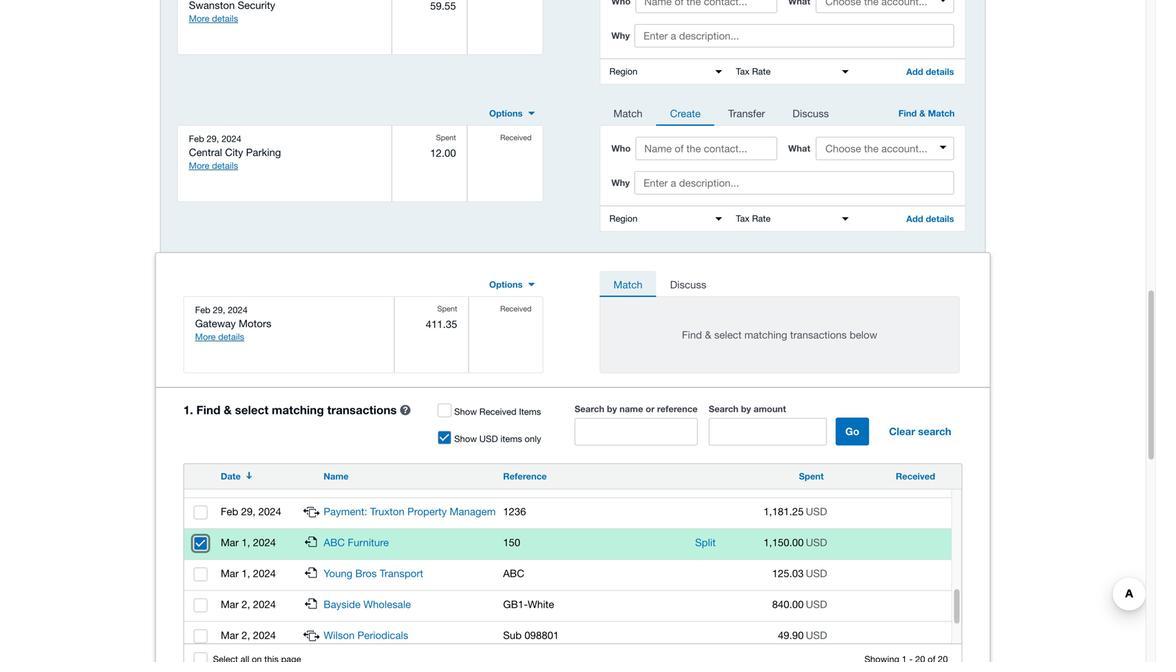 Task type: vqa. For each thing, say whether or not it's contained in the screenshot.


Task type: locate. For each thing, give the bounding box(es) containing it.
more details button
[[189, 13, 238, 25], [189, 160, 238, 172], [195, 331, 244, 344]]

Name of the contact... text field
[[636, 0, 778, 13]]

wilson periodicals link
[[324, 630, 408, 642]]

1 vertical spatial transactions
[[327, 403, 397, 417]]

match link for discuss
[[600, 271, 657, 297]]

0 horizontal spatial transactions
[[327, 403, 397, 417]]

pr-
[[503, 475, 521, 487]]

0 vertical spatial &
[[920, 108, 926, 119]]

mar for bayside
[[221, 599, 239, 611]]

name link
[[320, 468, 493, 486]]

1 vertical spatial 2,
[[242, 630, 250, 642]]

usd right '125.03'
[[806, 568, 828, 580]]

29, up gateway
[[213, 305, 225, 316]]

2 by from the left
[[741, 404, 751, 415]]

2024 for sub 098801
[[253, 630, 276, 642]]

0 horizontal spatial find
[[196, 403, 221, 417]]

match link
[[600, 100, 657, 126], [600, 271, 657, 297]]

2 search from the left
[[709, 404, 739, 415]]

mar 1, 2024 for young
[[221, 568, 276, 580]]

1 horizontal spatial select
[[715, 329, 742, 341]]

2 match link from the top
[[600, 271, 657, 297]]

spent up 411.35
[[437, 305, 457, 314]]

1 vertical spatial mar 2, 2024
[[221, 630, 276, 642]]

options button for 411.35
[[481, 274, 543, 296]]

0 vertical spatial options button
[[481, 103, 543, 125]]

abc down 150
[[503, 568, 533, 580]]

search left amount
[[709, 404, 739, 415]]

0 vertical spatial 1,
[[242, 537, 250, 549]]

1 vertical spatial select
[[235, 403, 269, 417]]

0 horizontal spatial &
[[224, 403, 232, 417]]

2 mar 2, 2024 from the top
[[221, 630, 276, 642]]

choose the account... text field for add details link related to enter a description... text field
[[817, 138, 953, 159]]

0 vertical spatial mar 1, 2024
[[221, 537, 276, 549]]

2 add details link from the top
[[896, 207, 965, 231]]

1 match link from the top
[[600, 100, 657, 126]]

0 vertical spatial mar 2, 2024
[[221, 599, 276, 611]]

0 vertical spatial abc
[[324, 537, 345, 549]]

411.35
[[426, 318, 457, 330]]

1 vertical spatial why
[[612, 178, 630, 188]]

0 vertical spatial more details button
[[189, 13, 238, 25]]

1 add details from the top
[[907, 66, 954, 77]]

2 1, from the top
[[242, 568, 250, 580]]

by for name
[[607, 404, 617, 415]]

0 vertical spatial spent
[[436, 133, 456, 142]]

1 horizontal spatial find
[[682, 329, 702, 341]]

1 horizontal spatial discuss link
[[779, 100, 843, 126]]

49.90 usd
[[778, 630, 828, 642]]

29, for gateway
[[213, 305, 225, 316]]

0 vertical spatial 29,
[[207, 134, 219, 144]]

feb 29, 2024 gateway motors more details
[[195, 305, 271, 343]]

1 vertical spatial options
[[489, 279, 523, 290]]

usd right 1,150.00
[[806, 537, 828, 549]]

None text field
[[729, 59, 856, 84], [603, 207, 729, 231], [729, 207, 856, 231], [729, 59, 856, 84], [603, 207, 729, 231], [729, 207, 856, 231]]

search
[[575, 404, 605, 415], [709, 404, 739, 415]]

2024
[[222, 134, 242, 144], [228, 305, 248, 316], [258, 475, 281, 487], [258, 506, 281, 518], [253, 537, 276, 549], [253, 568, 276, 580], [253, 599, 276, 611], [253, 630, 276, 642]]

young bros transport
[[324, 568, 423, 580]]

1 vertical spatial discuss
[[670, 279, 707, 291]]

spent inside spent 411.35
[[437, 305, 457, 314]]

1 vertical spatial discuss link
[[657, 271, 720, 297]]

1 choose the account... text field from the top
[[817, 0, 953, 12]]

feb 29, 2024
[[221, 506, 281, 518]]

truxton
[[370, 506, 405, 518]]

1, for young bros transport
[[242, 568, 250, 580]]

split link
[[692, 535, 716, 552]]

feb left 28,
[[221, 475, 238, 487]]

29, up central
[[207, 134, 219, 144]]

1 mar 1, 2024 from the top
[[221, 537, 276, 549]]

2 add details from the top
[[907, 214, 954, 224]]

2 mar from the top
[[221, 568, 239, 580]]

1 mar from the top
[[221, 537, 239, 549]]

29,
[[207, 134, 219, 144], [213, 305, 225, 316], [241, 506, 256, 518]]

1 mar 2, 2024 from the top
[[221, 599, 276, 611]]

0 vertical spatial find
[[899, 108, 917, 119]]

find inside find & match link
[[899, 108, 917, 119]]

spent 12.00
[[430, 133, 456, 159]]

search for search by amount
[[709, 404, 739, 415]]

more inside feb 29, 2024 central city parking more details
[[189, 161, 210, 171]]

by left amount
[[741, 404, 751, 415]]

matching
[[745, 329, 788, 341], [272, 403, 324, 417]]

add details
[[907, 66, 954, 77], [907, 214, 954, 224]]

0 vertical spatial choose the account... text field
[[817, 0, 953, 12]]

1 vertical spatial mar 1, 2024
[[221, 568, 276, 580]]

motors
[[239, 318, 271, 330]]

usd right 49.90
[[806, 630, 828, 642]]

show for show usd items only
[[454, 434, 477, 445]]

1 vertical spatial 1,
[[242, 568, 250, 580]]

1 1, from the top
[[242, 537, 250, 549]]

name
[[620, 404, 643, 415]]

show for show received items
[[454, 407, 477, 418]]

add
[[907, 66, 924, 77], [907, 214, 924, 224]]

why
[[612, 30, 630, 41], [612, 178, 630, 188]]

Name of the contact... text field
[[636, 137, 778, 160]]

wilson periodicals
[[324, 630, 408, 642]]

add details for enter a description... text box on the top of page
[[907, 66, 954, 77]]

mar 2, 2024
[[221, 599, 276, 611], [221, 630, 276, 642]]

options button
[[481, 103, 543, 125], [481, 274, 543, 296]]

add details for enter a description... text field
[[907, 214, 954, 224]]

feb for feb 29, 2024
[[221, 506, 238, 518]]

0 vertical spatial why
[[612, 30, 630, 41]]

add for enter a description... text box on the top of page
[[907, 66, 924, 77]]

2 choose the account... text field from the top
[[817, 138, 953, 159]]

1 horizontal spatial discuss
[[793, 107, 829, 119]]

29, down 28,
[[241, 506, 256, 518]]

search by name or reference
[[575, 404, 698, 415]]

bayside
[[324, 599, 361, 611]]

periodicals
[[358, 630, 408, 642]]

match for discuss
[[614, 279, 643, 291]]

0 horizontal spatial search
[[575, 404, 605, 415]]

show
[[454, 407, 477, 418], [454, 434, 477, 445]]

0 horizontal spatial by
[[607, 404, 617, 415]]

0 horizontal spatial abc
[[324, 537, 345, 549]]

feb for feb 29, 2024 gateway motors more details
[[195, 305, 210, 316]]

items
[[519, 407, 541, 418]]

2 vertical spatial find
[[196, 403, 221, 417]]

go
[[846, 426, 860, 438]]

1 vertical spatial &
[[705, 329, 712, 341]]

more details button for gateway
[[195, 331, 244, 344]]

1 vertical spatial more
[[189, 161, 210, 171]]

1 add details link from the top
[[896, 59, 965, 84]]

1 vertical spatial options button
[[481, 274, 543, 296]]

29, for central
[[207, 134, 219, 144]]

show down show received items at the bottom left of the page
[[454, 434, 477, 445]]

0 vertical spatial options
[[489, 108, 523, 119]]

2 add from the top
[[907, 214, 924, 224]]

0 horizontal spatial matching
[[272, 403, 324, 417]]

2 2, from the top
[[242, 630, 250, 642]]

Enter a description... text field
[[635, 171, 954, 195]]

1 vertical spatial 29,
[[213, 305, 225, 316]]

abc up young
[[324, 537, 345, 549]]

find for find & match
[[899, 108, 917, 119]]

select
[[715, 329, 742, 341], [235, 403, 269, 417]]

transfer
[[728, 107, 765, 119]]

2 why from the top
[[612, 178, 630, 188]]

&
[[920, 108, 926, 119], [705, 329, 712, 341], [224, 403, 232, 417]]

abc
[[324, 537, 345, 549], [503, 568, 533, 580]]

clear search link
[[878, 418, 963, 446]]

1 options from the top
[[489, 108, 523, 119]]

go link
[[836, 418, 869, 446]]

1 horizontal spatial search
[[709, 404, 739, 415]]

transactions
[[791, 329, 847, 341], [327, 403, 397, 417]]

payment: truxton property management link
[[324, 506, 510, 518]]

1 search from the left
[[575, 404, 605, 415]]

2 vertical spatial more details button
[[195, 331, 244, 344]]

4 mar from the top
[[221, 630, 239, 642]]

0 vertical spatial more
[[189, 13, 210, 24]]

1 vertical spatial choose the account... text field
[[817, 138, 953, 159]]

spent link
[[723, 468, 828, 486]]

1,150.00
[[764, 537, 804, 549]]

show up show usd items only
[[454, 407, 477, 418]]

mar 1, 2024 for abc
[[221, 537, 276, 549]]

0 vertical spatial show
[[454, 407, 477, 418]]

Select all on this page checkbox
[[194, 653, 208, 663]]

search left name
[[575, 404, 605, 415]]

add details link
[[896, 59, 965, 84], [896, 207, 965, 231]]

feb inside feb 29, 2024 central city parking more details
[[189, 134, 204, 144]]

payment: truxton property management
[[324, 506, 510, 518]]

2 horizontal spatial &
[[920, 108, 926, 119]]

0 vertical spatial match link
[[600, 100, 657, 126]]

1 why from the top
[[612, 30, 630, 41]]

usd right the 1,181.25
[[806, 506, 828, 518]]

1 vertical spatial add
[[907, 214, 924, 224]]

1, for abc furniture
[[242, 537, 250, 549]]

match
[[614, 107, 643, 119], [928, 108, 955, 119], [614, 279, 643, 291]]

feb inside feb 29, 2024 gateway motors more details
[[195, 305, 210, 316]]

date link
[[217, 468, 300, 486]]

2 horizontal spatial find
[[899, 108, 917, 119]]

0 vertical spatial discuss
[[793, 107, 829, 119]]

1 vertical spatial more details button
[[189, 160, 238, 172]]

1 horizontal spatial abc
[[503, 568, 533, 580]]

gateway
[[195, 318, 236, 330]]

2 mar 1, 2024 from the top
[[221, 568, 276, 580]]

mar 2, 2024 for wilson
[[221, 630, 276, 642]]

125.03 usd
[[772, 568, 828, 580]]

1 vertical spatial show
[[454, 434, 477, 445]]

young bros transport link
[[324, 568, 423, 580]]

29, inside feb 29, 2024 central city parking more details
[[207, 134, 219, 144]]

split
[[695, 537, 716, 549]]

discuss link
[[779, 100, 843, 126], [657, 271, 720, 297]]

wilson
[[324, 630, 355, 642]]

1 horizontal spatial matching
[[745, 329, 788, 341]]

1 vertical spatial add details
[[907, 214, 954, 224]]

None text field
[[603, 59, 729, 84]]

1 2, from the top
[[242, 599, 250, 611]]

usd right 840.00
[[806, 599, 828, 611]]

2 options button from the top
[[481, 274, 543, 296]]

feb
[[189, 134, 204, 144], [195, 305, 210, 316], [221, 475, 238, 487], [221, 506, 238, 518]]

2 options from the top
[[489, 279, 523, 290]]

more
[[189, 13, 210, 24], [189, 161, 210, 171], [195, 332, 216, 343]]

usd for 1,181.25
[[806, 506, 828, 518]]

by left name
[[607, 404, 617, 415]]

3 mar from the top
[[221, 599, 239, 611]]

spent up 12.00
[[436, 133, 456, 142]]

1 horizontal spatial by
[[741, 404, 751, 415]]

find
[[899, 108, 917, 119], [682, 329, 702, 341], [196, 403, 221, 417]]

spent inside spent 12.00
[[436, 133, 456, 142]]

& inside find & match link
[[920, 108, 926, 119]]

usd for 125.03
[[806, 568, 828, 580]]

usd for 1,150.00
[[806, 537, 828, 549]]

options for 411.35
[[489, 279, 523, 290]]

2 vertical spatial more
[[195, 332, 216, 343]]

discuss
[[793, 107, 829, 119], [670, 279, 707, 291]]

1 options button from the top
[[481, 103, 543, 125]]

Choose the account... text field
[[817, 0, 953, 12], [817, 138, 953, 159]]

0 vertical spatial transactions
[[791, 329, 847, 341]]

49.90
[[778, 630, 804, 642]]

2 vertical spatial &
[[224, 403, 232, 417]]

spent up 1,181.25 usd
[[799, 472, 824, 482]]

1 vertical spatial add details link
[[896, 207, 965, 231]]

feb for feb 29, 2024 central city parking more details
[[189, 134, 204, 144]]

0 horizontal spatial discuss link
[[657, 271, 720, 297]]

1 vertical spatial abc
[[503, 568, 533, 580]]

feb down date
[[221, 506, 238, 518]]

1,
[[242, 537, 250, 549], [242, 568, 250, 580]]

28,
[[241, 475, 256, 487]]

0 vertical spatial add details link
[[896, 59, 965, 84]]

spent
[[436, 133, 456, 142], [437, 305, 457, 314], [799, 472, 824, 482]]

1 vertical spatial spent
[[437, 305, 457, 314]]

search
[[918, 426, 952, 438]]

1 by from the left
[[607, 404, 617, 415]]

spent 411.35
[[426, 305, 457, 330]]

usd for 840.00
[[806, 599, 828, 611]]

0 vertical spatial add
[[907, 66, 924, 77]]

2 show from the top
[[454, 434, 477, 445]]

None checkbox
[[438, 404, 452, 418], [194, 537, 208, 551], [194, 630, 208, 644], [438, 404, 452, 418], [194, 537, 208, 551], [194, 630, 208, 644]]

usd left items
[[480, 434, 498, 445]]

0 vertical spatial 2,
[[242, 599, 250, 611]]

0 vertical spatial add details
[[907, 66, 954, 77]]

pr-0002
[[503, 475, 553, 487]]

options
[[489, 108, 523, 119], [489, 279, 523, 290]]

feb up central
[[189, 134, 204, 144]]

usd for 49.90
[[806, 630, 828, 642]]

1 add from the top
[[907, 66, 924, 77]]

150
[[503, 537, 529, 549]]

2024 for 1236
[[258, 506, 281, 518]]

details
[[212, 13, 238, 24], [926, 66, 954, 77], [212, 161, 238, 171], [926, 214, 954, 224], [218, 332, 244, 343]]

1 horizontal spatial &
[[705, 329, 712, 341]]

1 show from the top
[[454, 407, 477, 418]]

spent for 411.35
[[437, 305, 457, 314]]

1 vertical spatial find
[[682, 329, 702, 341]]

more details
[[189, 13, 238, 24]]

mar
[[221, 537, 239, 549], [221, 568, 239, 580], [221, 599, 239, 611], [221, 630, 239, 642]]

1 vertical spatial match link
[[600, 271, 657, 297]]

None checkbox
[[438, 431, 452, 445], [194, 506, 208, 520], [194, 568, 208, 582], [194, 599, 208, 613], [438, 431, 452, 445], [194, 506, 208, 520], [194, 568, 208, 582], [194, 599, 208, 613]]

29, inside feb 29, 2024 gateway motors more details
[[213, 305, 225, 316]]

None field
[[575, 419, 698, 446], [709, 419, 827, 446], [575, 419, 698, 446], [709, 419, 827, 446]]

feb up gateway
[[195, 305, 210, 316]]



Task type: describe. For each thing, give the bounding box(es) containing it.
sub
[[503, 630, 522, 642]]

search by amount
[[709, 404, 786, 415]]

more inside popup button
[[189, 13, 210, 24]]

transport
[[380, 568, 423, 580]]

name
[[324, 472, 349, 482]]

create link
[[657, 100, 715, 126]]

clear search
[[889, 426, 952, 438]]

1,181.25
[[764, 506, 804, 518]]

reference link
[[500, 468, 716, 486]]

management
[[450, 506, 510, 518]]

1,150.00 usd
[[764, 537, 828, 549]]

0 vertical spatial select
[[715, 329, 742, 341]]

& for match
[[920, 108, 926, 119]]

details inside feb 29, 2024 gateway motors more details
[[218, 332, 244, 343]]

usd for show
[[480, 434, 498, 445]]

0 vertical spatial discuss link
[[779, 100, 843, 126]]

bros
[[355, 568, 377, 580]]

0 vertical spatial matching
[[745, 329, 788, 341]]

0 horizontal spatial discuss
[[670, 279, 707, 291]]

bayside wholesale link
[[324, 599, 411, 611]]

add for enter a description... text field
[[907, 214, 924, 224]]

choose the account... text field for add details link associated with enter a description... text box on the top of page
[[817, 0, 953, 12]]

gb1-white
[[503, 599, 563, 611]]

parking
[[246, 146, 281, 158]]

0 horizontal spatial select
[[235, 403, 269, 417]]

abc furniture
[[324, 537, 389, 549]]

find & match link
[[886, 100, 966, 126]]

125.03
[[772, 568, 804, 580]]

payment:
[[324, 506, 367, 518]]

0002
[[521, 475, 544, 487]]

mar for wilson
[[221, 630, 239, 642]]

add details link for enter a description... text field
[[896, 207, 965, 231]]

12.00
[[430, 147, 456, 159]]

white
[[528, 599, 554, 611]]

why for enter a description... text box on the top of page
[[612, 30, 630, 41]]

details inside feb 29, 2024 central city parking more details
[[212, 161, 238, 171]]

transfer link
[[715, 100, 779, 126]]

1.
[[183, 403, 193, 417]]

840.00 usd
[[772, 599, 828, 611]]

amount
[[754, 404, 786, 415]]

more inside feb 29, 2024 gateway motors more details
[[195, 332, 216, 343]]

clear
[[889, 426, 916, 438]]

central
[[189, 146, 222, 158]]

received link
[[834, 468, 939, 486]]

or
[[646, 404, 655, 415]]

add details link for enter a description... text box on the top of page
[[896, 59, 965, 84]]

feb 29, 2024 central city parking more details
[[189, 134, 281, 171]]

match link for create
[[600, 100, 657, 126]]

reference
[[657, 404, 698, 415]]

2024 for gb1-white
[[253, 599, 276, 611]]

who
[[612, 143, 631, 154]]

show usd items only
[[454, 434, 541, 445]]

below
[[850, 329, 878, 341]]

create
[[670, 107, 701, 119]]

search for search by name or reference
[[575, 404, 605, 415]]

only
[[525, 434, 541, 445]]

show received items
[[454, 407, 541, 418]]

2, for bayside wholesale
[[242, 599, 250, 611]]

more details button for central
[[189, 160, 238, 172]]

find & select matching transactions below
[[682, 329, 878, 341]]

Enter a description... text field
[[635, 24, 954, 47]]

2024 for 150
[[253, 537, 276, 549]]

gb1-
[[503, 599, 528, 611]]

options button for 12.00
[[481, 103, 543, 125]]

why for enter a description... text field
[[612, 178, 630, 188]]

by for amount
[[741, 404, 751, 415]]

mar for abc
[[221, 537, 239, 549]]

feb for feb 28, 2024
[[221, 475, 238, 487]]

property
[[408, 506, 447, 518]]

city
[[225, 146, 243, 158]]

abc furniture link
[[324, 537, 389, 549]]

abc for abc furniture
[[324, 537, 345, 549]]

1. find & select matching transactions
[[183, 403, 397, 417]]

098801
[[525, 630, 559, 642]]

reference
[[503, 472, 547, 482]]

options for 12.00
[[489, 108, 523, 119]]

items
[[501, 434, 522, 445]]

1,181.25 usd
[[764, 506, 828, 518]]

young
[[324, 568, 353, 580]]

2024 for pr-0002
[[258, 475, 281, 487]]

feb 28, 2024
[[221, 475, 281, 487]]

2024 for abc
[[253, 568, 276, 580]]

& for select
[[705, 329, 712, 341]]

2024 inside feb 29, 2024 central city parking more details
[[222, 134, 242, 144]]

2, for wilson periodicals
[[242, 630, 250, 642]]

abc for abc
[[503, 568, 533, 580]]

match for create
[[614, 107, 643, 119]]

what
[[789, 143, 811, 154]]

2 vertical spatial 29,
[[241, 506, 256, 518]]

find for find & select matching transactions below
[[682, 329, 702, 341]]

1 vertical spatial matching
[[272, 403, 324, 417]]

furniture
[[348, 537, 389, 549]]

mar for young
[[221, 568, 239, 580]]

date
[[221, 472, 241, 482]]

2024 inside feb 29, 2024 gateway motors more details
[[228, 305, 248, 316]]

spent for 12.00
[[436, 133, 456, 142]]

bayside wholesale
[[324, 599, 411, 611]]

840.00
[[772, 599, 804, 611]]

sub 098801
[[503, 630, 568, 642]]

wholesale
[[364, 599, 411, 611]]

find & match
[[899, 108, 955, 119]]

1236
[[503, 506, 535, 518]]

2 vertical spatial spent
[[799, 472, 824, 482]]

mar 2, 2024 for bayside
[[221, 599, 276, 611]]

1 horizontal spatial transactions
[[791, 329, 847, 341]]



